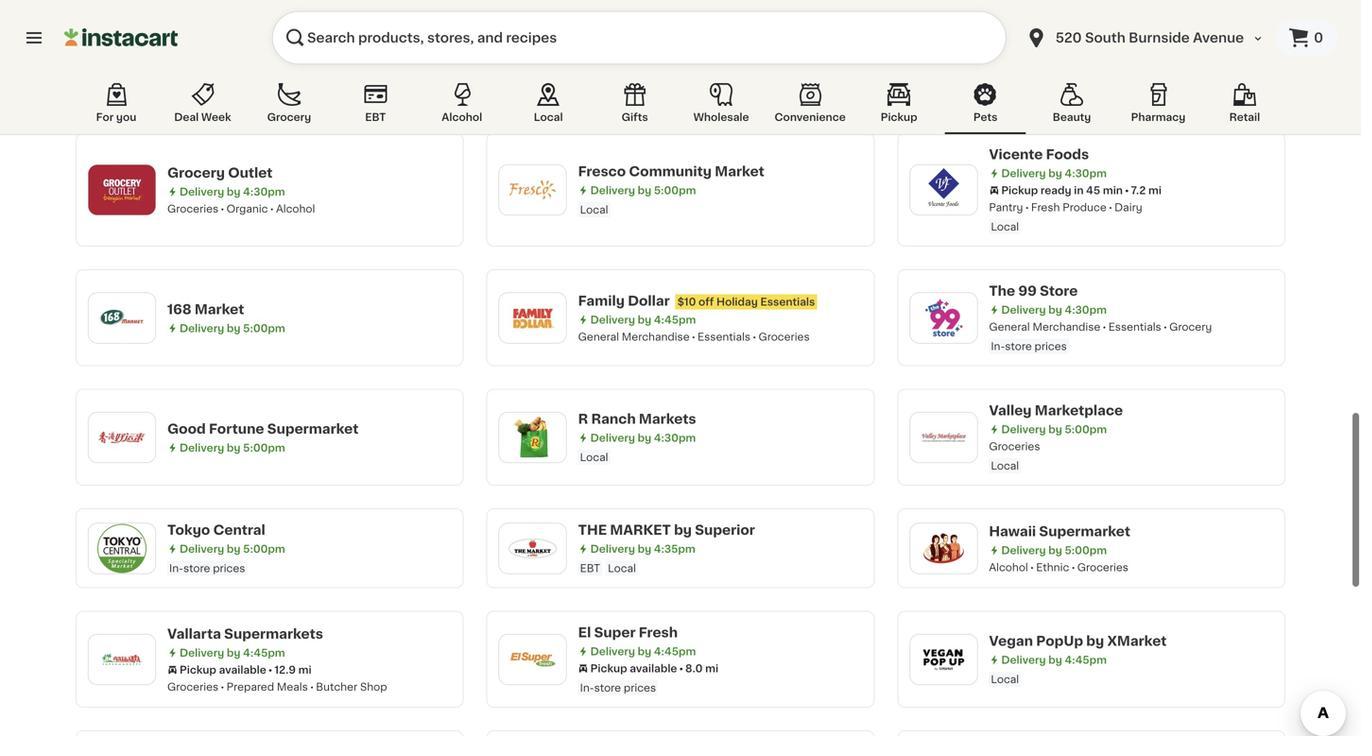 Task type: describe. For each thing, give the bounding box(es) containing it.
general merchandise essentials grocery in-store prices
[[989, 322, 1212, 352]]

pickup for co-opportunity market
[[180, 49, 216, 59]]

essentials for general merchandise essentials grocery in-store prices
[[1108, 322, 1161, 332]]

store
[[1040, 285, 1078, 298]]

convenience
[[775, 112, 846, 122]]

fresco community market
[[578, 165, 764, 178]]

vicente foods
[[989, 148, 1089, 161]]

general for general merchandise essentials groceries
[[578, 332, 619, 342]]

mi for el super fresh
[[705, 664, 718, 674]]

vegan
[[989, 635, 1033, 648]]

45 for foods
[[1086, 185, 1100, 196]]

pharmacy
[[1131, 112, 1186, 122]]

delivery by 5:00pm for central
[[180, 544, 285, 554]]

holiday
[[716, 297, 758, 307]]

grocery inside general merchandise essentials grocery in-store prices
[[1169, 322, 1212, 332]]

vallarta supermarkets logo image
[[97, 635, 147, 684]]

fresco
[[578, 165, 626, 178]]

5:00pm for marketplace
[[1065, 424, 1107, 435]]

essentials for general merchandise essentials groceries
[[698, 332, 751, 342]]

r ranch markets
[[578, 413, 696, 426]]

fresh inside pantry fresh produce dairy local
[[1031, 202, 1060, 213]]

hawaii supermarket logo image
[[919, 524, 968, 573]]

el
[[578, 626, 591, 639]]

community
[[629, 165, 712, 178]]

delivery for hawaii supermarket
[[1001, 545, 1046, 556]]

fresco community market logo image
[[508, 165, 557, 214]]

popup
[[1036, 635, 1083, 648]]

by for fresco community market
[[638, 185, 651, 196]]

shop categories tab list
[[76, 79, 1285, 134]]

pickup for vicente foods
[[1001, 185, 1038, 196]]

dairy
[[1115, 202, 1142, 213]]

instacart image
[[64, 26, 178, 49]]

valley marketplace logo image
[[919, 413, 968, 462]]

family
[[578, 294, 625, 307]]

the 99 store
[[989, 285, 1078, 298]]

available for super
[[630, 664, 677, 674]]

foods
[[1046, 148, 1089, 161]]

by down dollar
[[638, 315, 651, 325]]

by for the 99 store
[[1048, 305, 1062, 315]]

good fortune supermarket
[[167, 422, 359, 436]]

market right opportunity
[[281, 11, 330, 25]]

0 vertical spatial in-store prices
[[169, 563, 245, 574]]

delivery by 4:35pm for market
[[590, 544, 695, 554]]

tokyo
[[167, 524, 210, 537]]

the market by superior logo image
[[508, 524, 557, 573]]

5:00pm for market
[[243, 323, 285, 333]]

1 vertical spatial super
[[594, 626, 636, 639]]

valley marketplace
[[989, 404, 1123, 417]]

delivery for el super fresh
[[590, 647, 635, 657]]

ebt local
[[580, 563, 636, 574]]

dollar
[[628, 294, 670, 307]]

1 vertical spatial fresh
[[639, 626, 678, 639]]

groceries for groceries organic alcohol
[[167, 203, 219, 214]]

el super fresh
[[578, 626, 678, 639]]

mi for vicente foods
[[1148, 185, 1162, 196]]

market right 168
[[195, 303, 244, 316]]

hawaii
[[989, 525, 1036, 538]]

avenue
[[1193, 31, 1244, 44]]

r
[[578, 413, 588, 426]]

5:00pm for community
[[654, 185, 696, 196]]

4:30pm for the 99 store
[[1065, 305, 1107, 315]]

central
[[213, 524, 265, 537]]

by for valley marketplace
[[1048, 424, 1062, 435]]

household
[[619, 66, 676, 76]]

pickup ready in 45 min for foods
[[1001, 185, 1123, 196]]

local down vegan
[[991, 674, 1019, 685]]

tokyo central logo image
[[97, 524, 147, 573]]

by inside the northgate market delivery by 4:45pm ethnic ebt
[[1048, 40, 1062, 51]]

by for the market by superior
[[638, 544, 651, 554]]

delivery by 5:00pm for community
[[590, 185, 696, 196]]

alcohol down 'hawaii'
[[989, 562, 1028, 573]]

vallarta
[[167, 627, 221, 641]]

market
[[610, 524, 671, 537]]

general merchandise essentials groceries
[[578, 332, 810, 342]]

grocery outlet
[[167, 166, 273, 179]]

1 520 south burnside avenue button from the left
[[1014, 11, 1276, 64]]

el super fresh logo image
[[508, 635, 557, 684]]

delivery for valley marketplace
[[1001, 424, 1046, 435]]

xmarket
[[1107, 635, 1167, 648]]

by for el super fresh
[[638, 647, 651, 657]]

family dollar $10 off holiday essentials
[[578, 294, 815, 307]]

1 vertical spatial in-
[[169, 563, 183, 574]]

grocery for grocery
[[267, 112, 311, 122]]

prepared inside prepared meals ebt local
[[276, 66, 324, 76]]

8.0
[[685, 664, 703, 674]]

burnside
[[1129, 31, 1190, 44]]

local button
[[508, 79, 589, 134]]

delivery for r ranch markets
[[590, 433, 635, 443]]

in- inside general merchandise essentials grocery in-store prices
[[991, 341, 1005, 352]]

available for supermarkets
[[219, 665, 266, 675]]

market down wholesale
[[715, 165, 764, 178]]

tokyo central
[[167, 524, 265, 537]]

delivery by 5:00pm for supermarket
[[1001, 545, 1107, 556]]

marketplace
[[1035, 404, 1123, 417]]

the 99 store logo image
[[919, 293, 968, 342]]

groceries for groceries prepared meals butcher shop
[[167, 682, 219, 692]]

12.9 mi
[[274, 665, 312, 675]]

valley
[[989, 404, 1032, 417]]

4:35pm for market
[[654, 544, 695, 554]]

retail
[[1229, 112, 1260, 122]]

local down r
[[580, 452, 608, 463]]

520 south burnside avenue
[[1056, 31, 1244, 44]]

0
[[1314, 31, 1323, 44]]

beauty button
[[1031, 79, 1113, 134]]

pharmacy button
[[1118, 79, 1199, 134]]

shop
[[360, 682, 387, 692]]

supermarkets
[[224, 627, 323, 641]]

delivery down family
[[590, 315, 635, 325]]

delivery for tokyo central
[[180, 544, 224, 554]]

pickup available for supermarkets
[[180, 665, 266, 675]]

fortune
[[209, 422, 264, 436]]

alcohol right organic
[[276, 203, 315, 214]]

essentials inside family dollar $10 off holiday essentials
[[760, 297, 815, 307]]

off
[[699, 297, 714, 307]]

grocery outlet logo image
[[97, 165, 147, 214]]

deal
[[174, 112, 199, 122]]

pickup for el super fresh
[[590, 664, 627, 674]]

2 vertical spatial store
[[594, 683, 621, 693]]

delivery by 4:30pm for 99
[[1001, 305, 1107, 315]]

super king
[[578, 11, 655, 25]]

prepared meals ebt local
[[169, 66, 357, 95]]

vegan popup by xmarket logo image
[[919, 635, 968, 684]]

ranch
[[591, 413, 636, 426]]

1 vertical spatial in-store prices
[[580, 683, 656, 693]]

hawaii supermarket
[[989, 525, 1130, 538]]

the
[[578, 524, 607, 537]]

co-opportunity market
[[167, 11, 330, 25]]

northgate
[[989, 20, 1061, 33]]

delivery by 4:45pm for vallarta supermarkets
[[180, 648, 285, 658]]

4:30pm for vicente foods
[[1065, 168, 1107, 179]]

ebt inside prepared meals ebt local
[[169, 85, 189, 95]]

by for tokyo central
[[227, 544, 241, 554]]

superior
[[695, 524, 755, 537]]

convenience button
[[767, 79, 853, 134]]

the market by superior
[[578, 524, 755, 537]]

ready for foods
[[1041, 185, 1071, 196]]

general for general merchandise essentials grocery in-store prices
[[989, 322, 1030, 332]]

groceries local
[[989, 441, 1040, 471]]

in for opportunity
[[252, 49, 262, 59]]

ethnic inside "ethnic household alcohol local"
[[578, 66, 611, 76]]

pickup ready in 45 min for opportunity
[[180, 49, 301, 59]]

7.2 mi
[[1131, 185, 1162, 196]]

delivery by 4:45pm for el super fresh
[[590, 647, 696, 657]]

vicente
[[989, 148, 1043, 161]]

northgate market delivery by 4:45pm ethnic ebt
[[989, 20, 1114, 87]]

delivery by 4:45pm for vegan popup by xmarket
[[1001, 655, 1107, 665]]

0 button
[[1276, 19, 1338, 57]]

organic
[[226, 203, 268, 214]]



Task type: vqa. For each thing, say whether or not it's contained in the screenshot.
reduced
no



Task type: locate. For each thing, give the bounding box(es) containing it.
45 for opportunity
[[265, 49, 279, 59]]

pickup inside button
[[881, 112, 917, 122]]

1 vertical spatial ready
[[1041, 185, 1071, 196]]

delivery by 4:35pm
[[180, 32, 285, 42], [590, 544, 695, 554]]

delivery for 168 market
[[180, 323, 224, 333]]

1 horizontal spatial supermarket
[[1039, 525, 1130, 538]]

by up the alcohol ethnic groceries
[[1048, 545, 1062, 556]]

delivery down vicente
[[1001, 168, 1046, 179]]

4:45pm
[[1065, 40, 1107, 51], [654, 315, 696, 325], [654, 647, 696, 657], [243, 648, 285, 658], [1065, 655, 1107, 665]]

0 horizontal spatial supermarket
[[267, 422, 359, 436]]

4:35pm
[[243, 32, 285, 42], [654, 544, 695, 554]]

1 horizontal spatial 45
[[1086, 185, 1100, 196]]

2 horizontal spatial store
[[1005, 341, 1032, 352]]

4:30pm up general merchandise essentials grocery in-store prices
[[1065, 305, 1107, 315]]

ebt up deal
[[169, 85, 189, 95]]

1 horizontal spatial merchandise
[[1033, 322, 1101, 332]]

groceries for groceries local
[[989, 441, 1040, 452]]

0 horizontal spatial delivery by 4:35pm
[[180, 32, 285, 42]]

retail button
[[1204, 79, 1285, 134]]

1 horizontal spatial ready
[[1041, 185, 1071, 196]]

delivery by 5:00pm down community
[[590, 185, 696, 196]]

1 horizontal spatial store
[[594, 683, 621, 693]]

ebt button
[[335, 79, 416, 134]]

by down popup in the right bottom of the page
[[1048, 655, 1062, 665]]

delivery for good fortune supermarket
[[180, 443, 224, 453]]

pickup up pantry
[[1001, 185, 1038, 196]]

delivery by 5:00pm for market
[[180, 323, 285, 333]]

4:30pm for r ranch markets
[[654, 433, 696, 443]]

market right northgate
[[1064, 20, 1114, 33]]

butcher
[[316, 682, 357, 692]]

2 horizontal spatial ethnic
[[1036, 562, 1069, 573]]

supermarket up the alcohol ethnic groceries
[[1039, 525, 1130, 538]]

delivery by 5:00pm up the alcohol ethnic groceries
[[1001, 545, 1107, 556]]

pickup for vallarta supermarkets
[[180, 665, 216, 675]]

king
[[623, 11, 655, 25]]

supermarket
[[267, 422, 359, 436], [1039, 525, 1130, 538]]

delivery down 'grocery outlet'
[[180, 186, 224, 197]]

delivery by 4:30pm
[[1001, 168, 1107, 179], [180, 186, 285, 197], [1001, 305, 1107, 315], [590, 433, 696, 443]]

1 vertical spatial delivery by 4:35pm
[[590, 544, 695, 554]]

fresh
[[1031, 202, 1060, 213], [639, 626, 678, 639]]

fresh left produce
[[1031, 202, 1060, 213]]

delivery down vegan
[[1001, 655, 1046, 665]]

by for grocery outlet
[[227, 186, 241, 197]]

local inside "ethnic household alcohol local"
[[608, 85, 636, 95]]

delivery for the 99 store
[[1001, 305, 1046, 315]]

delivery by 4:30pm down store
[[1001, 305, 1107, 315]]

co-
[[167, 11, 193, 25]]

in- down el
[[580, 683, 594, 693]]

pickup available for super
[[590, 664, 677, 674]]

wholesale
[[693, 112, 749, 122]]

0 vertical spatial supermarket
[[267, 422, 359, 436]]

by for r ranch markets
[[638, 433, 651, 443]]

pets button
[[945, 79, 1026, 134]]

0 horizontal spatial in-
[[169, 563, 183, 574]]

1 horizontal spatial prices
[[624, 683, 656, 693]]

5:00pm for fortune
[[243, 443, 285, 453]]

delivery by 5:00pm down 168 market
[[180, 323, 285, 333]]

delivery by 5:00pm down central
[[180, 544, 285, 554]]

min up prepared meals ebt local in the top left of the page
[[281, 49, 301, 59]]

0 vertical spatial store
[[1005, 341, 1032, 352]]

1 vertical spatial store
[[183, 563, 210, 574]]

168
[[167, 303, 191, 316]]

4:30pm for grocery outlet
[[243, 186, 285, 197]]

alcohol
[[684, 66, 723, 76], [442, 112, 482, 122], [276, 203, 315, 214], [989, 562, 1028, 573]]

delivery down 99
[[1001, 305, 1046, 315]]

0 horizontal spatial in
[[252, 49, 262, 59]]

5:00pm down 168 market
[[243, 323, 285, 333]]

0 horizontal spatial grocery
[[167, 166, 225, 179]]

delivery for the market by superior
[[590, 544, 635, 554]]

store inside general merchandise essentials grocery in-store prices
[[1005, 341, 1032, 352]]

0 horizontal spatial available
[[219, 665, 266, 675]]

ready up pantry fresh produce dairy local
[[1041, 185, 1071, 196]]

store down el super fresh
[[594, 683, 621, 693]]

available left 8.0
[[630, 664, 677, 674]]

by for vallarta supermarkets
[[227, 648, 241, 658]]

2 horizontal spatial in-
[[991, 341, 1005, 352]]

1 horizontal spatial meals
[[326, 66, 357, 76]]

merchandise down dollar
[[622, 332, 690, 342]]

groceries organic alcohol
[[167, 203, 315, 214]]

0 horizontal spatial in-store prices
[[169, 563, 245, 574]]

1 vertical spatial prices
[[213, 563, 245, 574]]

1 horizontal spatial in
[[1074, 185, 1084, 196]]

by for vegan popup by xmarket
[[1048, 655, 1062, 665]]

good fortune supermarket logo image
[[97, 413, 147, 462]]

4:35pm down the co-opportunity market
[[243, 32, 285, 42]]

0 horizontal spatial ready
[[219, 49, 250, 59]]

0 horizontal spatial ethnic
[[578, 66, 611, 76]]

5:00pm for central
[[243, 544, 285, 554]]

min up the dairy
[[1103, 185, 1123, 196]]

prepared
[[276, 66, 324, 76], [226, 682, 274, 692]]

0 vertical spatial grocery
[[267, 112, 311, 122]]

deal week button
[[162, 79, 243, 134]]

4:45pm for el super fresh
[[654, 647, 696, 657]]

0 vertical spatial min
[[281, 49, 301, 59]]

min for opportunity
[[281, 49, 301, 59]]

0 horizontal spatial essentials
[[698, 332, 751, 342]]

0 horizontal spatial pickup available
[[180, 665, 266, 675]]

4:45pm down '$10'
[[654, 315, 696, 325]]

2 horizontal spatial essentials
[[1108, 322, 1161, 332]]

4:45pm for vegan popup by xmarket
[[1065, 655, 1107, 665]]

delivery by 4:45pm down popup in the right bottom of the page
[[1001, 655, 1107, 665]]

delivery by 4:35pm for opportunity
[[180, 32, 285, 42]]

pickup ready in 45 min
[[180, 49, 301, 59], [1001, 185, 1123, 196]]

delivery by 5:00pm down fortune
[[180, 443, 285, 453]]

delivery down co-
[[180, 32, 224, 42]]

1 horizontal spatial fresh
[[1031, 202, 1060, 213]]

0 vertical spatial super
[[578, 11, 620, 25]]

alcohol right ebt button on the left of page
[[442, 112, 482, 122]]

520 south burnside avenue button
[[1014, 11, 1276, 64], [1025, 11, 1265, 64]]

delivery for vicente foods
[[1001, 168, 1046, 179]]

0 horizontal spatial merchandise
[[622, 332, 690, 342]]

4:35pm down the market by superior at the bottom of page
[[654, 544, 695, 554]]

0 horizontal spatial mi
[[298, 665, 312, 675]]

grocery inside button
[[267, 112, 311, 122]]

essentials inside general merchandise essentials grocery in-store prices
[[1108, 322, 1161, 332]]

by left superior
[[674, 524, 692, 537]]

ebt inside button
[[365, 112, 386, 122]]

2 horizontal spatial prices
[[1035, 341, 1067, 352]]

0 horizontal spatial pickup ready in 45 min
[[180, 49, 301, 59]]

delivery for co-opportunity market
[[180, 32, 224, 42]]

mi right 12.9
[[298, 665, 312, 675]]

delivery by 4:30pm down r ranch markets
[[590, 433, 696, 443]]

0 horizontal spatial prepared
[[226, 682, 274, 692]]

gifts button
[[594, 79, 675, 134]]

ethnic inside the northgate market delivery by 4:45pm ethnic ebt
[[989, 57, 1022, 68]]

1 horizontal spatial 4:35pm
[[654, 544, 695, 554]]

wholesale button
[[681, 79, 762, 134]]

delivery by 4:45pm down dollar
[[590, 315, 696, 325]]

ethnic down hawaii supermarket
[[1036, 562, 1069, 573]]

by down vallarta supermarkets
[[227, 648, 241, 658]]

ready
[[219, 49, 250, 59], [1041, 185, 1071, 196]]

prepared down vallarta supermarkets
[[226, 682, 274, 692]]

local down pantry
[[991, 222, 1019, 232]]

4:35pm for opportunity
[[243, 32, 285, 42]]

prices
[[1035, 341, 1067, 352], [213, 563, 245, 574], [624, 683, 656, 693]]

7.2
[[1131, 185, 1146, 196]]

1 horizontal spatial grocery
[[267, 112, 311, 122]]

by up groceries organic alcohol
[[227, 186, 241, 197]]

0 vertical spatial 45
[[265, 49, 279, 59]]

vallarta supermarkets
[[167, 627, 323, 641]]

pickup available
[[590, 664, 677, 674], [180, 665, 266, 675]]

delivery for vallarta supermarkets
[[180, 648, 224, 658]]

good
[[167, 422, 206, 436]]

2 horizontal spatial grocery
[[1169, 322, 1212, 332]]

ethnic household alcohol local
[[578, 66, 723, 95]]

supermarket right fortune
[[267, 422, 359, 436]]

1 horizontal spatial in-
[[580, 683, 594, 693]]

0 horizontal spatial prices
[[213, 563, 245, 574]]

by down market
[[638, 544, 651, 554]]

8.0 mi
[[685, 664, 718, 674]]

pickup ready in 45 min up pantry fresh produce dairy local
[[1001, 185, 1123, 196]]

delivery by 4:30pm for ranch
[[590, 433, 696, 443]]

delivery for fresco community market
[[590, 185, 635, 196]]

4:45pm down vegan popup by xmarket
[[1065, 655, 1107, 665]]

grocery for grocery outlet
[[167, 166, 225, 179]]

delivery down 'hawaii'
[[1001, 545, 1046, 556]]

vegan popup by xmarket
[[989, 635, 1167, 648]]

available
[[630, 664, 677, 674], [219, 665, 266, 675]]

delivery inside the northgate market delivery by 4:45pm ethnic ebt
[[1001, 40, 1046, 51]]

local inside button
[[534, 112, 563, 122]]

5:00pm down good fortune supermarket
[[243, 443, 285, 453]]

1 horizontal spatial general
[[989, 322, 1030, 332]]

general down family
[[578, 332, 619, 342]]

delivery by 4:45pm down vallarta supermarkets
[[180, 648, 285, 658]]

ebt inside the northgate market delivery by 4:45pm ethnic ebt
[[991, 77, 1011, 87]]

1 vertical spatial in
[[1074, 185, 1084, 196]]

delivery down el super fresh
[[590, 647, 635, 657]]

168 market logo image
[[97, 293, 147, 342]]

4:30pm
[[1065, 168, 1107, 179], [243, 186, 285, 197], [1065, 305, 1107, 315], [654, 433, 696, 443]]

in up produce
[[1074, 185, 1084, 196]]

5:00pm down central
[[243, 544, 285, 554]]

super right el
[[594, 626, 636, 639]]

1 horizontal spatial in-store prices
[[580, 683, 656, 693]]

alcohol ethnic groceries
[[989, 562, 1128, 573]]

0 vertical spatial prepared
[[276, 66, 324, 76]]

outlet
[[228, 166, 273, 179]]

2 520 south burnside avenue button from the left
[[1025, 11, 1265, 64]]

None search field
[[272, 11, 1006, 64]]

alcohol inside "ethnic household alcohol local"
[[684, 66, 723, 76]]

beauty
[[1053, 112, 1091, 122]]

produce
[[1063, 202, 1107, 213]]

1 vertical spatial supermarket
[[1039, 525, 1130, 538]]

delivery for vegan popup by xmarket
[[1001, 655, 1046, 665]]

by for hawaii supermarket
[[1048, 545, 1062, 556]]

0 horizontal spatial fresh
[[639, 626, 678, 639]]

pickup down co-
[[180, 49, 216, 59]]

meals inside prepared meals ebt local
[[326, 66, 357, 76]]

pickup available down vallarta supermarkets
[[180, 665, 266, 675]]

deal week
[[174, 112, 231, 122]]

delivery by 4:30pm down foods
[[1001, 168, 1107, 179]]

merchandise for general merchandise essentials groceries
[[622, 332, 690, 342]]

essentials
[[760, 297, 815, 307], [1108, 322, 1161, 332], [698, 332, 751, 342]]

1 horizontal spatial ethnic
[[989, 57, 1022, 68]]

pickup ready in 45 min up prepared meals ebt local in the top left of the page
[[180, 49, 301, 59]]

in- down the
[[991, 341, 1005, 352]]

local down valley
[[991, 461, 1019, 471]]

pantry fresh produce dairy local
[[989, 202, 1142, 232]]

pickup button
[[858, 79, 940, 134]]

by right popup in the right bottom of the page
[[1086, 635, 1104, 648]]

local
[[197, 85, 225, 95], [608, 85, 636, 95], [534, 112, 563, 122], [580, 205, 608, 215], [991, 222, 1019, 232], [580, 452, 608, 463], [991, 461, 1019, 471], [608, 563, 636, 574], [991, 674, 1019, 685]]

by for good fortune supermarket
[[227, 443, 241, 453]]

vicente foods logo image
[[919, 165, 968, 214]]

in-store prices
[[169, 563, 245, 574], [580, 683, 656, 693]]

grocery button
[[248, 79, 330, 134]]

local down market
[[608, 563, 636, 574]]

ready down opportunity
[[219, 49, 250, 59]]

5:00pm up the alcohol ethnic groceries
[[1065, 545, 1107, 556]]

mi right 8.0
[[705, 664, 718, 674]]

delivery by 5:00pm for fortune
[[180, 443, 285, 453]]

pickup down vallarta
[[180, 665, 216, 675]]

2 vertical spatial grocery
[[1169, 322, 1212, 332]]

meals down 12.9 mi
[[277, 682, 308, 692]]

delivery down valley
[[1001, 424, 1046, 435]]

0 horizontal spatial general
[[578, 332, 619, 342]]

prices inside general merchandise essentials grocery in-store prices
[[1035, 341, 1067, 352]]

by down 168 market
[[227, 323, 241, 333]]

merchandise for general merchandise essentials grocery in-store prices
[[1033, 322, 1101, 332]]

store
[[1005, 341, 1032, 352], [183, 563, 210, 574], [594, 683, 621, 693]]

by down "valley marketplace"
[[1048, 424, 1062, 435]]

in-store prices down el super fresh
[[580, 683, 656, 693]]

45
[[265, 49, 279, 59], [1086, 185, 1100, 196]]

min for foods
[[1103, 185, 1123, 196]]

1 vertical spatial 4:35pm
[[654, 544, 695, 554]]

merchandise inside general merchandise essentials grocery in-store prices
[[1033, 322, 1101, 332]]

south
[[1085, 31, 1126, 44]]

delivery by 4:45pm down el super fresh
[[590, 647, 696, 657]]

0 vertical spatial fresh
[[1031, 202, 1060, 213]]

$10
[[677, 297, 696, 307]]

0 horizontal spatial 4:35pm
[[243, 32, 285, 42]]

0 horizontal spatial meals
[[277, 682, 308, 692]]

for you
[[96, 112, 136, 122]]

fresh right el
[[639, 626, 678, 639]]

0 vertical spatial meals
[[326, 66, 357, 76]]

1 horizontal spatial mi
[[705, 664, 718, 674]]

4:45pm up 8.0
[[654, 647, 696, 657]]

0 vertical spatial ready
[[219, 49, 250, 59]]

0 vertical spatial 4:35pm
[[243, 32, 285, 42]]

168 market
[[167, 303, 244, 316]]

5:00pm for supermarket
[[1065, 545, 1107, 556]]

in for foods
[[1074, 185, 1084, 196]]

0 vertical spatial delivery by 4:35pm
[[180, 32, 285, 42]]

1 vertical spatial 45
[[1086, 185, 1100, 196]]

by down central
[[227, 544, 241, 554]]

by down community
[[638, 185, 651, 196]]

grocery
[[267, 112, 311, 122], [167, 166, 225, 179], [1169, 322, 1212, 332]]

by for 168 market
[[227, 323, 241, 333]]

alcohol inside "alcohol" button
[[442, 112, 482, 122]]

in up prepared meals ebt local in the top left of the page
[[252, 49, 262, 59]]

5:00pm down marketplace in the right of the page
[[1065, 424, 1107, 435]]

ready for opportunity
[[219, 49, 250, 59]]

market inside the northgate market delivery by 4:45pm ethnic ebt
[[1064, 20, 1114, 33]]

1 horizontal spatial pickup available
[[590, 664, 677, 674]]

general inside general merchandise essentials grocery in-store prices
[[989, 322, 1030, 332]]

mi right "7.2"
[[1148, 185, 1162, 196]]

1 horizontal spatial essentials
[[760, 297, 815, 307]]

ebt
[[991, 77, 1011, 87], [169, 85, 189, 95], [365, 112, 386, 122], [580, 563, 600, 574]]

0 vertical spatial in
[[252, 49, 262, 59]]

local inside prepared meals ebt local
[[197, 85, 225, 95]]

pickup left pets
[[881, 112, 917, 122]]

gifts
[[622, 112, 648, 122]]

delivery by 5:00pm for marketplace
[[1001, 424, 1107, 435]]

1 vertical spatial pickup ready in 45 min
[[1001, 185, 1123, 196]]

by down r ranch markets
[[638, 433, 651, 443]]

local inside the groceries local
[[991, 461, 1019, 471]]

1 horizontal spatial min
[[1103, 185, 1123, 196]]

ebt down the
[[580, 563, 600, 574]]

delivery by 4:45pm
[[590, 315, 696, 325], [590, 647, 696, 657], [180, 648, 285, 658], [1001, 655, 1107, 665]]

45 up produce
[[1086, 185, 1100, 196]]

2 vertical spatial prices
[[624, 683, 656, 693]]

mi for vallarta supermarkets
[[298, 665, 312, 675]]

1 vertical spatial meals
[[277, 682, 308, 692]]

delivery down northgate
[[1001, 40, 1046, 51]]

1 horizontal spatial pickup ready in 45 min
[[1001, 185, 1123, 196]]

1 vertical spatial prepared
[[226, 682, 274, 692]]

4:45pm up the beauty button
[[1065, 40, 1107, 51]]

0 vertical spatial prices
[[1035, 341, 1067, 352]]

delivery by 4:30pm for outlet
[[180, 186, 285, 197]]

general down the
[[989, 322, 1030, 332]]

in
[[252, 49, 262, 59], [1074, 185, 1084, 196]]

by down store
[[1048, 305, 1062, 315]]

0 horizontal spatial store
[[183, 563, 210, 574]]

1 vertical spatial grocery
[[167, 166, 225, 179]]

by for co-opportunity market
[[227, 32, 241, 42]]

delivery
[[180, 32, 224, 42], [1001, 40, 1046, 51], [1001, 168, 1046, 179], [590, 185, 635, 196], [180, 186, 224, 197], [1001, 305, 1046, 315], [590, 315, 635, 325], [180, 323, 224, 333], [1001, 424, 1046, 435], [590, 433, 635, 443], [180, 443, 224, 453], [180, 544, 224, 554], [590, 544, 635, 554], [1001, 545, 1046, 556], [590, 647, 635, 657], [180, 648, 224, 658], [1001, 655, 1046, 665]]

1 horizontal spatial available
[[630, 664, 677, 674]]

in-store prices down tokyo central
[[169, 563, 245, 574]]

1 horizontal spatial delivery by 4:35pm
[[590, 544, 695, 554]]

local down fresco
[[580, 205, 608, 215]]

Search field
[[272, 11, 1006, 64]]

1 vertical spatial min
[[1103, 185, 1123, 196]]

4:45pm inside the northgate market delivery by 4:45pm ethnic ebt
[[1065, 40, 1107, 51]]

by
[[227, 32, 241, 42], [1048, 40, 1062, 51], [1048, 168, 1062, 179], [638, 185, 651, 196], [227, 186, 241, 197], [1048, 305, 1062, 315], [638, 315, 651, 325], [227, 323, 241, 333], [1048, 424, 1062, 435], [638, 433, 651, 443], [227, 443, 241, 453], [674, 524, 692, 537], [227, 544, 241, 554], [638, 544, 651, 554], [1048, 545, 1062, 556], [1086, 635, 1104, 648], [638, 647, 651, 657], [227, 648, 241, 658], [1048, 655, 1062, 665]]

markets
[[639, 413, 696, 426]]

meals up ebt button on the left of page
[[326, 66, 357, 76]]

for
[[96, 112, 114, 122]]

1 horizontal spatial prepared
[[276, 66, 324, 76]]

delivery for grocery outlet
[[180, 186, 224, 197]]

2 horizontal spatial mi
[[1148, 185, 1162, 196]]

pickup down el super fresh
[[590, 664, 627, 674]]

alcohol button
[[421, 79, 503, 134]]

you
[[116, 112, 136, 122]]

0 vertical spatial pickup ready in 45 min
[[180, 49, 301, 59]]

delivery by 4:35pm down opportunity
[[180, 32, 285, 42]]

store down the tokyo
[[183, 563, 210, 574]]

by down foods
[[1048, 168, 1062, 179]]

local inside pantry fresh produce dairy local
[[991, 222, 1019, 232]]

by for vicente foods
[[1048, 168, 1062, 179]]

2 vertical spatial in-
[[580, 683, 594, 693]]

0 vertical spatial in-
[[991, 341, 1005, 352]]

delivery up ebt local
[[590, 544, 635, 554]]

pets
[[973, 112, 998, 122]]

pantry
[[989, 202, 1023, 213]]

0 horizontal spatial 45
[[265, 49, 279, 59]]

family dollar logo image
[[508, 293, 557, 342]]

delivery by 4:30pm for foods
[[1001, 168, 1107, 179]]

delivery by 5:00pm
[[590, 185, 696, 196], [180, 323, 285, 333], [1001, 424, 1107, 435], [180, 443, 285, 453], [180, 544, 285, 554], [1001, 545, 1107, 556]]

0 horizontal spatial min
[[281, 49, 301, 59]]

r ranch markets logo image
[[508, 413, 557, 462]]

by down el super fresh
[[638, 647, 651, 657]]

in-
[[991, 341, 1005, 352], [169, 563, 183, 574], [580, 683, 594, 693]]

for you button
[[76, 79, 157, 134]]

groceries
[[167, 203, 219, 214], [759, 332, 810, 342], [989, 441, 1040, 452], [1077, 562, 1128, 573], [167, 682, 219, 692]]

by down northgate
[[1048, 40, 1062, 51]]

week
[[201, 112, 231, 122]]

4:45pm for vallarta supermarkets
[[243, 648, 285, 658]]



